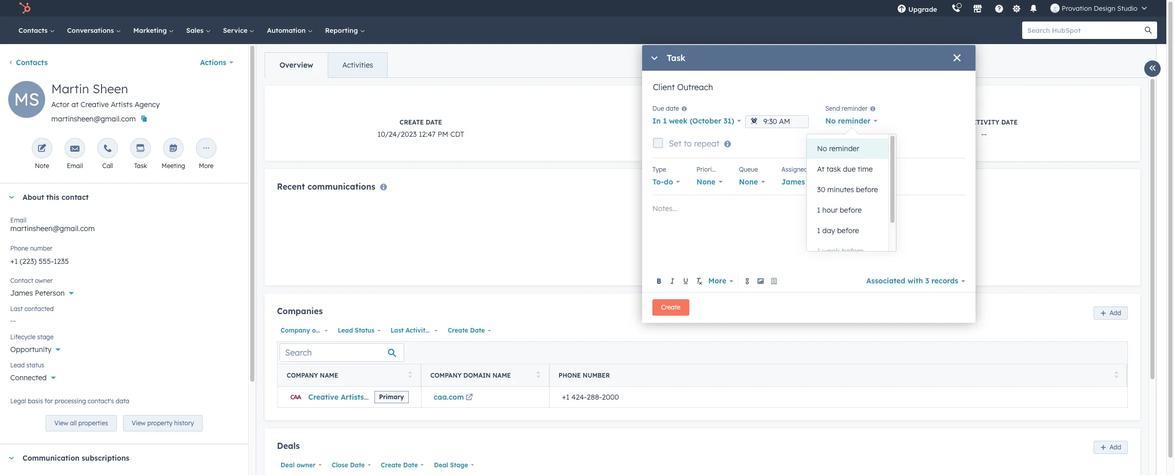 Task type: locate. For each thing, give the bounding box(es) containing it.
1 for 1 week before
[[817, 247, 820, 256]]

to
[[684, 138, 692, 149], [810, 166, 815, 173]]

agency inside martin sheen actor at creative artists agency
[[135, 100, 160, 109]]

week inside popup button
[[669, 116, 688, 126]]

james peterson button down the at
[[781, 175, 846, 189]]

owner right the contact
[[35, 277, 53, 285]]

to right set
[[684, 138, 692, 149]]

1 vertical spatial add
[[1110, 444, 1121, 451]]

2 caret image from the top
[[8, 457, 14, 460]]

james peterson down contact owner
[[10, 289, 65, 298]]

Last contacted text field
[[10, 311, 238, 328]]

no reminder button
[[825, 114, 878, 128]]

before down time
[[856, 185, 878, 194]]

create date right close date popup button
[[381, 461, 418, 469]]

1 vertical spatial lead
[[10, 362, 25, 369]]

last activity date --
[[950, 118, 1018, 139]]

james peterson button for assigned to
[[781, 175, 846, 189]]

1 caret image from the top
[[8, 196, 14, 199]]

due
[[843, 165, 856, 174]]

0 vertical spatial task
[[667, 53, 685, 63]]

phone number
[[559, 372, 610, 380]]

peterson down the at
[[807, 177, 839, 187]]

task down task image
[[134, 162, 147, 170]]

none down priority
[[697, 177, 716, 187]]

caret image inside about this contact dropdown button
[[8, 196, 14, 199]]

0 horizontal spatial james peterson button
[[10, 283, 238, 300]]

activity inside popup button
[[406, 327, 429, 334]]

deal inside popup button
[[281, 461, 295, 469]]

0 vertical spatial to
[[684, 138, 692, 149]]

add for companies
[[1110, 309, 1121, 317]]

deal inside popup button
[[434, 461, 448, 469]]

1 day before
[[817, 226, 859, 235]]

create date up company domain name
[[448, 327, 485, 334]]

do
[[664, 177, 673, 187]]

phone for phone number
[[559, 372, 581, 380]]

recent communications
[[277, 182, 375, 192]]

1 press to sort. element from the left
[[408, 372, 412, 380]]

company up caa.com
[[430, 372, 462, 380]]

search button
[[1140, 22, 1157, 39]]

0 vertical spatial agency
[[135, 100, 160, 109]]

peterson for assigned to
[[807, 177, 839, 187]]

caret image inside communication subscriptions dropdown button
[[8, 457, 14, 460]]

before
[[856, 185, 878, 194], [840, 206, 862, 215], [837, 226, 859, 235], [842, 247, 864, 256]]

status
[[355, 327, 374, 334]]

0 vertical spatial more
[[199, 162, 214, 170]]

company left name
[[287, 372, 318, 380]]

stage inside lifecycle stage opportunity
[[711, 118, 731, 126]]

contacts link
[[12, 16, 61, 44], [8, 58, 48, 67]]

1 vertical spatial james
[[10, 289, 33, 298]]

1 horizontal spatial phone
[[559, 372, 581, 380]]

0 vertical spatial creative
[[81, 100, 109, 109]]

0 vertical spatial james
[[781, 177, 805, 187]]

(october
[[690, 116, 721, 126]]

1 vertical spatial no
[[817, 144, 827, 153]]

in 1 week (october 31)
[[652, 116, 734, 126]]

before inside 30 minutes before button
[[856, 185, 878, 194]]

0 horizontal spatial artists
[[111, 100, 133, 109]]

hubspot image
[[18, 2, 31, 14]]

press to sort. element
[[408, 372, 412, 380], [536, 372, 540, 380], [1114, 372, 1118, 380]]

last for last activity date
[[391, 327, 404, 334]]

0 horizontal spatial lead
[[10, 362, 25, 369]]

no reminder up "task" at top
[[817, 144, 859, 153]]

1 none button from the left
[[697, 175, 723, 189]]

1 left day
[[817, 226, 820, 235]]

1 add button from the top
[[1094, 306, 1128, 320]]

caret image left communication
[[8, 457, 14, 460]]

1 horizontal spatial creative
[[308, 393, 338, 402]]

2 none button from the left
[[739, 175, 765, 189]]

opportunity down the lifecycle stage
[[10, 345, 51, 354]]

add for deals
[[1110, 444, 1121, 451]]

add
[[1110, 309, 1121, 317], [1110, 444, 1121, 451]]

email for email martinsheen@gmail.com
[[10, 216, 26, 224]]

0 horizontal spatial lifecycle
[[10, 333, 35, 341]]

email inside 'email martinsheen@gmail.com'
[[10, 216, 26, 224]]

before right hour
[[840, 206, 862, 215]]

0 horizontal spatial create date button
[[377, 459, 426, 472]]

list box
[[807, 134, 896, 262]]

more
[[199, 162, 214, 170], [708, 277, 726, 286]]

caa.com
[[434, 393, 464, 402]]

HH:MM text field
[[745, 115, 809, 128]]

no down send
[[825, 116, 836, 126]]

martinsheen@gmail.com
[[51, 114, 136, 124], [10, 224, 95, 233]]

1 horizontal spatial stage
[[711, 118, 731, 126]]

deal for deal stage
[[434, 461, 448, 469]]

task right the minimize dialog image
[[667, 53, 685, 63]]

0 vertical spatial stage
[[711, 118, 731, 126]]

lifecycle inside lifecycle stage opportunity
[[674, 118, 709, 126]]

0 vertical spatial no
[[825, 116, 836, 126]]

0 vertical spatial create date button
[[444, 324, 493, 337]]

2 vertical spatial owner
[[297, 461, 316, 469]]

reminder up no reminder popup button
[[842, 105, 868, 112]]

1 vertical spatial caret image
[[8, 457, 14, 460]]

close dialog image
[[953, 54, 961, 63]]

create date button
[[444, 324, 493, 337], [377, 459, 426, 472]]

1 horizontal spatial create date
[[448, 327, 485, 334]]

0 vertical spatial phone
[[10, 245, 28, 252]]

1 horizontal spatial james peterson button
[[781, 175, 846, 189]]

2 - from the left
[[984, 130, 987, 139]]

last inside popup button
[[391, 327, 404, 334]]

deal stage
[[434, 461, 468, 469]]

0 vertical spatial martinsheen@gmail.com
[[51, 114, 136, 124]]

assigned to
[[781, 166, 815, 173]]

more image
[[202, 144, 211, 154]]

service link
[[217, 16, 261, 44]]

lead for lead status
[[338, 327, 353, 334]]

to-
[[652, 177, 664, 187]]

artists left the primary
[[341, 393, 364, 402]]

no up the at
[[817, 144, 827, 153]]

0 vertical spatial opportunity
[[682, 130, 723, 139]]

activity for last activity date --
[[968, 118, 999, 126]]

contacts
[[18, 26, 50, 34], [16, 58, 48, 67]]

last
[[950, 118, 966, 126], [10, 305, 23, 313], [391, 327, 404, 334]]

before inside "1 hour before" button
[[840, 206, 862, 215]]

phone up +1
[[559, 372, 581, 380]]

0 vertical spatial no reminder
[[825, 116, 871, 126]]

date inside popup button
[[350, 461, 365, 469]]

1 vertical spatial reminder
[[838, 116, 871, 126]]

opportunity
[[682, 130, 723, 139], [10, 345, 51, 354]]

lead up connected
[[10, 362, 25, 369]]

activity inside last activity date --
[[968, 118, 999, 126]]

Search search field
[[280, 344, 404, 362]]

opportunity down (october
[[682, 130, 723, 139]]

1 vertical spatial last
[[10, 305, 23, 313]]

week inside button
[[822, 247, 840, 256]]

1 horizontal spatial lifecycle
[[674, 118, 709, 126]]

no reminder down send reminder
[[825, 116, 871, 126]]

lifecycle up set to repeat
[[674, 118, 709, 126]]

lifecycle left stage
[[10, 333, 35, 341]]

reminder up at task due time
[[829, 144, 859, 153]]

1 view from the left
[[54, 420, 68, 427]]

link opens in a new window image
[[466, 394, 473, 402], [466, 394, 473, 402]]

0 horizontal spatial view
[[54, 420, 68, 427]]

reporting
[[325, 26, 360, 34]]

press to sort. element for company name
[[408, 372, 412, 380]]

add button for companies
[[1094, 306, 1128, 320]]

press to sort. image
[[536, 372, 540, 379], [1114, 372, 1118, 379]]

communication
[[23, 454, 79, 463]]

0 vertical spatial james peterson button
[[781, 175, 846, 189]]

history
[[174, 420, 194, 427]]

1 vertical spatial peterson
[[35, 289, 65, 298]]

due
[[652, 105, 664, 112]]

stage for deal stage
[[450, 461, 468, 469]]

0 vertical spatial artists
[[111, 100, 133, 109]]

2 horizontal spatial press to sort. element
[[1114, 372, 1118, 380]]

before inside the 1 week before button
[[842, 247, 864, 256]]

sales link
[[180, 16, 217, 44]]

1 horizontal spatial activity
[[968, 118, 999, 126]]

no reminder inside popup button
[[825, 116, 871, 126]]

before right day
[[837, 226, 859, 235]]

0 horizontal spatial activity
[[406, 327, 429, 334]]

0 vertical spatial lead
[[338, 327, 353, 334]]

before for 30 minutes before
[[856, 185, 878, 194]]

last activity date button
[[387, 324, 446, 337]]

james peterson down the at
[[781, 177, 839, 187]]

creative artists agency link
[[308, 393, 393, 402]]

studio
[[1117, 4, 1138, 12]]

1 none from the left
[[697, 177, 716, 187]]

stage inside deal stage popup button
[[450, 461, 468, 469]]

0 horizontal spatial task
[[134, 162, 147, 170]]

owner
[[35, 277, 53, 285], [312, 327, 331, 334], [297, 461, 316, 469]]

0 vertical spatial email
[[67, 162, 83, 170]]

1 vertical spatial week
[[822, 247, 840, 256]]

navigation
[[265, 52, 388, 78]]

contact
[[10, 277, 33, 285]]

0 horizontal spatial stage
[[450, 461, 468, 469]]

1 press to sort. image from the left
[[536, 372, 540, 379]]

opportunity button
[[10, 340, 238, 356]]

create date button up company domain name
[[444, 324, 493, 337]]

1 day before button
[[807, 221, 888, 241]]

view all properties link
[[46, 416, 117, 432]]

0 horizontal spatial deal
[[281, 461, 295, 469]]

close date
[[332, 461, 365, 469]]

0 horizontal spatial press to sort. image
[[536, 372, 540, 379]]

lead inside popup button
[[338, 327, 353, 334]]

lifecycle
[[674, 118, 709, 126], [10, 333, 35, 341]]

1 week before
[[817, 247, 864, 256]]

none button down priority
[[697, 175, 723, 189]]

2 vertical spatial last
[[391, 327, 404, 334]]

creative inside martin sheen actor at creative artists agency
[[81, 100, 109, 109]]

contact's
[[88, 398, 114, 405]]

0 horizontal spatial james peterson
[[10, 289, 65, 298]]

0 horizontal spatial opportunity
[[10, 345, 51, 354]]

0 horizontal spatial more
[[199, 162, 214, 170]]

owner down companies
[[312, 327, 331, 334]]

Title text field
[[652, 81, 965, 102]]

0 horizontal spatial none button
[[697, 175, 723, 189]]

menu item
[[944, 0, 946, 16]]

at task due time button
[[807, 159, 888, 180]]

in
[[652, 116, 661, 126]]

view for view all properties
[[54, 420, 68, 427]]

provation design studio button
[[1044, 0, 1153, 16]]

before down 1 day before button
[[842, 247, 864, 256]]

provation design studio
[[1062, 4, 1138, 12]]

menu
[[890, 0, 1154, 16]]

1 horizontal spatial press to sort. element
[[536, 372, 540, 380]]

2 view from the left
[[132, 420, 146, 427]]

2 press to sort. element from the left
[[536, 372, 540, 380]]

meeting image
[[169, 144, 178, 154]]

0 vertical spatial owner
[[35, 277, 53, 285]]

1 vertical spatial activity
[[406, 327, 429, 334]]

artists down sheen
[[111, 100, 133, 109]]

deal for deal owner
[[281, 461, 295, 469]]

1 horizontal spatial none button
[[739, 175, 765, 189]]

james down assigned
[[781, 177, 805, 187]]

email down about
[[10, 216, 26, 224]]

last for last activity date --
[[950, 118, 966, 126]]

0 vertical spatial last
[[950, 118, 966, 126]]

0 horizontal spatial creative
[[81, 100, 109, 109]]

send
[[825, 105, 840, 112]]

1 vertical spatial add button
[[1094, 441, 1128, 455]]

1 vertical spatial no reminder
[[817, 144, 859, 153]]

1 vertical spatial opportunity
[[10, 345, 51, 354]]

actions
[[200, 58, 226, 67]]

james down the contact
[[10, 289, 33, 298]]

0 vertical spatial create date
[[448, 327, 485, 334]]

upgrade image
[[897, 5, 906, 14]]

to for set
[[684, 138, 692, 149]]

week down date
[[669, 116, 688, 126]]

last inside last activity date --
[[950, 118, 966, 126]]

email down email image
[[67, 162, 83, 170]]

1 vertical spatial owner
[[312, 327, 331, 334]]

james peterson button for contact owner
[[10, 283, 238, 300]]

0 horizontal spatial none
[[697, 177, 716, 187]]

lead left status
[[338, 327, 353, 334]]

james peterson for owner
[[10, 289, 65, 298]]

add button
[[1094, 306, 1128, 320], [1094, 441, 1128, 455]]

1 horizontal spatial press to sort. image
[[1114, 372, 1118, 379]]

1 right in
[[663, 116, 667, 126]]

0 horizontal spatial press to sort. element
[[408, 372, 412, 380]]

0 vertical spatial peterson
[[807, 177, 839, 187]]

reminder down send reminder
[[838, 116, 871, 126]]

1 down 1 day before
[[817, 247, 820, 256]]

view left property
[[132, 420, 146, 427]]

0 vertical spatial add button
[[1094, 306, 1128, 320]]

note
[[35, 162, 49, 170]]

1 vertical spatial more
[[708, 277, 726, 286]]

phone number
[[10, 245, 52, 252]]

1 left hour
[[817, 206, 820, 215]]

2 press to sort. image from the left
[[1114, 372, 1118, 379]]

no
[[825, 116, 836, 126], [817, 144, 827, 153]]

1 vertical spatial create date button
[[377, 459, 426, 472]]

1 horizontal spatial lead
[[338, 327, 353, 334]]

none
[[697, 177, 716, 187], [739, 177, 758, 187]]

create date for bottom the create date popup button
[[381, 461, 418, 469]]

0 vertical spatial lifecycle
[[674, 118, 709, 126]]

calling icon image
[[952, 4, 961, 13]]

no reminder button
[[807, 138, 888, 159]]

1 inside button
[[817, 206, 820, 215]]

1 horizontal spatial james peterson
[[781, 177, 839, 187]]

owner inside popup button
[[297, 461, 316, 469]]

3 press to sort. element from the left
[[1114, 372, 1118, 380]]

1 horizontal spatial opportunity
[[682, 130, 723, 139]]

date inside create date 10/24/2023 12:47 pm cdt
[[426, 118, 442, 126]]

phone left the number
[[10, 245, 28, 252]]

james
[[781, 177, 805, 187], [10, 289, 33, 298]]

peterson for contact owner
[[35, 289, 65, 298]]

deals
[[277, 441, 300, 451]]

0 horizontal spatial to
[[684, 138, 692, 149]]

1 vertical spatial create date
[[381, 461, 418, 469]]

1 horizontal spatial more
[[708, 277, 726, 286]]

press to sort. image for phone number
[[1114, 372, 1118, 379]]

martinsheen@gmail.com up the number
[[10, 224, 95, 233]]

add button for deals
[[1094, 441, 1128, 455]]

repeat
[[694, 138, 719, 149]]

create date button left deal stage
[[377, 459, 426, 472]]

more button
[[706, 274, 735, 288]]

opportunity inside lifecycle stage opportunity
[[682, 130, 723, 139]]

1 horizontal spatial create date button
[[444, 324, 493, 337]]

press to sort. element for phone number
[[1114, 372, 1118, 380]]

2 deal from the left
[[434, 461, 448, 469]]

0 horizontal spatial email
[[10, 216, 26, 224]]

2 add from the top
[[1110, 444, 1121, 451]]

creative right "at"
[[81, 100, 109, 109]]

close date button
[[328, 459, 373, 472]]

creative
[[81, 100, 109, 109], [308, 393, 338, 402]]

martinsheen@gmail.com down "at"
[[51, 114, 136, 124]]

1 vertical spatial lifecycle
[[10, 333, 35, 341]]

1 for 1 hour before
[[817, 206, 820, 215]]

james peterson
[[781, 177, 839, 187], [10, 289, 65, 298]]

1 vertical spatial stage
[[450, 461, 468, 469]]

at
[[71, 100, 79, 109]]

creative down name
[[308, 393, 338, 402]]

settings image
[[1012, 4, 1021, 14]]

owner inside "popup button"
[[312, 327, 331, 334]]

none button down queue
[[739, 175, 765, 189]]

2 add button from the top
[[1094, 441, 1128, 455]]

caret image left about
[[8, 196, 14, 199]]

sheen
[[93, 81, 128, 96]]

1 horizontal spatial last
[[391, 327, 404, 334]]

create inside create date 10/24/2023 12:47 pm cdt
[[400, 118, 424, 126]]

call image
[[103, 144, 112, 154]]

artists inside martin sheen actor at creative artists agency
[[111, 100, 133, 109]]

cdt
[[450, 130, 464, 139]]

owner for company owner
[[312, 327, 331, 334]]

company down companies
[[281, 327, 310, 334]]

none down queue
[[739, 177, 758, 187]]

1 deal from the left
[[281, 461, 295, 469]]

caret image
[[8, 196, 14, 199], [8, 457, 14, 460]]

to left the at
[[810, 166, 815, 173]]

0 vertical spatial add
[[1110, 309, 1121, 317]]

1 horizontal spatial view
[[132, 420, 146, 427]]

2 none from the left
[[739, 177, 758, 187]]

1 add from the top
[[1110, 309, 1121, 317]]

1 inside popup button
[[663, 116, 667, 126]]

deal owner
[[281, 461, 316, 469]]

1 horizontal spatial none
[[739, 177, 758, 187]]

0 horizontal spatial agency
[[135, 100, 160, 109]]

marketplaces image
[[973, 5, 982, 14]]

view property history link
[[123, 416, 203, 432]]

company
[[281, 327, 310, 334], [287, 372, 318, 380], [430, 372, 462, 380]]

week down day
[[822, 247, 840, 256]]

james peterson button up last contacted text field on the left bottom
[[10, 283, 238, 300]]

lifecycle for lifecycle stage opportunity
[[674, 118, 709, 126]]

at
[[817, 165, 825, 174]]

1 vertical spatial phone
[[559, 372, 581, 380]]

no reminder
[[825, 116, 871, 126], [817, 144, 859, 153]]

before inside 1 day before button
[[837, 226, 859, 235]]

actor
[[51, 100, 69, 109]]

1 horizontal spatial email
[[67, 162, 83, 170]]

date
[[426, 118, 442, 126], [1001, 118, 1018, 126], [431, 327, 446, 334], [470, 327, 485, 334], [350, 461, 365, 469], [403, 461, 418, 469]]

1 horizontal spatial task
[[667, 53, 685, 63]]

1 horizontal spatial james
[[781, 177, 805, 187]]

reporting link
[[319, 16, 371, 44]]

activity for last activity date
[[406, 327, 429, 334]]

last contacted
[[10, 305, 54, 313]]

424-
[[571, 393, 587, 402]]

company inside "popup button"
[[281, 327, 310, 334]]

view left all
[[54, 420, 68, 427]]

1 horizontal spatial week
[[822, 247, 840, 256]]

1 vertical spatial to
[[810, 166, 815, 173]]

owner down deals
[[297, 461, 316, 469]]

1 horizontal spatial to
[[810, 166, 815, 173]]

james peterson image
[[1051, 4, 1060, 13]]

queue
[[739, 166, 758, 173]]

peterson up contacted
[[35, 289, 65, 298]]

Phone number text field
[[10, 251, 238, 271]]

company for company name
[[287, 372, 318, 380]]



Task type: describe. For each thing, give the bounding box(es) containing it.
create date 10/24/2023 12:47 pm cdt
[[378, 118, 464, 139]]

actions button
[[193, 52, 240, 73]]

stage for lifecycle stage opportunity
[[711, 118, 731, 126]]

lead for lead status
[[10, 362, 25, 369]]

press to sort. image
[[408, 372, 412, 379]]

owner for contact owner
[[35, 277, 53, 285]]

menu containing provation design studio
[[890, 0, 1154, 16]]

no inside no reminder button
[[817, 144, 827, 153]]

date
[[666, 105, 679, 112]]

set
[[669, 138, 681, 149]]

marketplaces button
[[967, 0, 988, 16]]

task
[[827, 165, 841, 174]]

lifecycle for lifecycle stage
[[10, 333, 35, 341]]

overview
[[280, 61, 313, 70]]

1 vertical spatial contacts
[[16, 58, 48, 67]]

last for last contacted
[[10, 305, 23, 313]]

notifications button
[[1025, 0, 1042, 16]]

date inside popup button
[[431, 327, 446, 334]]

at task due time
[[817, 165, 873, 174]]

30 minutes before
[[817, 185, 878, 194]]

1 vertical spatial task
[[134, 162, 147, 170]]

upgrade
[[908, 5, 937, 13]]

settings link
[[1010, 3, 1023, 14]]

view for view property history
[[132, 420, 146, 427]]

company for company owner
[[281, 327, 310, 334]]

close
[[332, 461, 348, 469]]

notifications image
[[1029, 5, 1038, 14]]

288-
[[587, 393, 602, 402]]

associated
[[866, 277, 905, 286]]

create inside button
[[661, 304, 680, 312]]

legal
[[10, 398, 26, 405]]

before for 1 hour before
[[840, 206, 862, 215]]

calling icon button
[[947, 2, 965, 15]]

view property history
[[132, 420, 194, 427]]

before for 1 week before
[[842, 247, 864, 256]]

opportunity inside opportunity popup button
[[10, 345, 51, 354]]

creative artists agency
[[308, 393, 393, 402]]

caa.com link
[[434, 393, 475, 402]]

caret image for communication subscriptions
[[8, 457, 14, 460]]

domain
[[463, 372, 491, 380]]

day
[[822, 226, 835, 235]]

activities link
[[328, 53, 387, 77]]

subscriptions
[[82, 454, 129, 463]]

type
[[652, 166, 666, 173]]

send reminder
[[825, 105, 868, 112]]

minutes
[[827, 185, 854, 194]]

contact
[[62, 193, 89, 202]]

data
[[116, 398, 129, 405]]

automation
[[267, 26, 308, 34]]

legal basis for processing contact's data
[[10, 398, 129, 405]]

email martinsheen@gmail.com
[[10, 216, 95, 233]]

email image
[[70, 144, 80, 154]]

minimize dialog image
[[650, 54, 659, 63]]

james peterson for to
[[781, 177, 839, 187]]

marketing
[[133, 26, 169, 34]]

status
[[26, 362, 44, 369]]

help button
[[991, 0, 1008, 16]]

1 vertical spatial creative
[[308, 393, 338, 402]]

company for company domain name
[[430, 372, 462, 380]]

all
[[70, 420, 77, 427]]

before for 1 day before
[[837, 226, 859, 235]]

reminder inside button
[[829, 144, 859, 153]]

help image
[[995, 5, 1004, 14]]

primary
[[379, 393, 404, 401]]

1 vertical spatial agency
[[366, 393, 393, 402]]

deal stage button
[[430, 459, 476, 472]]

associated with 3 records
[[866, 277, 958, 286]]

email for email
[[67, 162, 83, 170]]

automation link
[[261, 16, 319, 44]]

martin sheen actor at creative artists agency
[[51, 81, 160, 109]]

lifecycle stage
[[10, 333, 54, 341]]

1 vertical spatial martinsheen@gmail.com
[[10, 224, 95, 233]]

+1 424-288-2000
[[562, 393, 619, 402]]

with
[[908, 277, 923, 286]]

search image
[[1145, 27, 1152, 34]]

company owner
[[281, 327, 331, 334]]

0 vertical spatial contacts
[[18, 26, 50, 34]]

+1
[[562, 393, 569, 402]]

none for queue
[[739, 177, 758, 187]]

james for contact owner
[[10, 289, 33, 298]]

1 for 1 day before
[[817, 226, 820, 235]]

communications
[[307, 182, 375, 192]]

properties
[[78, 420, 108, 427]]

lead status button
[[334, 324, 383, 337]]

to for assigned
[[810, 166, 815, 173]]

call
[[102, 162, 113, 170]]

provation
[[1062, 4, 1092, 12]]

list box containing no reminder
[[807, 134, 896, 262]]

navigation containing overview
[[265, 52, 388, 78]]

time
[[858, 165, 873, 174]]

phone for phone number
[[10, 245, 28, 252]]

company owner button
[[277, 324, 331, 337]]

conversations
[[67, 26, 116, 34]]

companies
[[277, 306, 323, 317]]

number
[[583, 372, 610, 380]]

due date
[[652, 105, 679, 112]]

task image
[[136, 144, 145, 154]]

none for priority
[[697, 177, 716, 187]]

for
[[45, 398, 53, 405]]

press to sort. image for company domain name
[[536, 372, 540, 379]]

31)
[[724, 116, 734, 126]]

name
[[493, 372, 511, 380]]

no reminder inside button
[[817, 144, 859, 153]]

1 week before button
[[807, 241, 888, 262]]

about
[[23, 193, 44, 202]]

1 - from the left
[[981, 130, 984, 139]]

last activity date
[[391, 327, 446, 334]]

conversations link
[[61, 16, 127, 44]]

3
[[925, 277, 929, 286]]

this
[[46, 193, 59, 202]]

no inside no reminder popup button
[[825, 116, 836, 126]]

12:47
[[419, 130, 436, 139]]

1 hour before
[[817, 206, 862, 215]]

press to sort. element for company domain name
[[536, 372, 540, 380]]

1 vertical spatial artists
[[341, 393, 364, 402]]

0 vertical spatial contacts link
[[12, 16, 61, 44]]

none button for priority
[[697, 175, 723, 189]]

to-do
[[652, 177, 673, 187]]

1 hour before button
[[807, 200, 888, 221]]

0 vertical spatial reminder
[[842, 105, 868, 112]]

note image
[[37, 144, 47, 154]]

1 vertical spatial contacts link
[[8, 58, 48, 67]]

marketing link
[[127, 16, 180, 44]]

lead status
[[10, 362, 44, 369]]

more inside more popup button
[[708, 277, 726, 286]]

Search HubSpot search field
[[1022, 22, 1148, 39]]

reminder inside popup button
[[838, 116, 871, 126]]

caret image for about this contact
[[8, 196, 14, 199]]

pm
[[438, 130, 448, 139]]

lead status
[[338, 327, 374, 334]]

hubspot link
[[12, 2, 38, 14]]

in 1 week (october 31) button
[[652, 114, 741, 128]]

james for assigned to
[[781, 177, 805, 187]]

none button for queue
[[739, 175, 765, 189]]

connected button
[[10, 368, 238, 385]]

owner for deal owner
[[297, 461, 316, 469]]

date inside last activity date --
[[1001, 118, 1018, 126]]

create date for rightmost the create date popup button
[[448, 327, 485, 334]]



Task type: vqa. For each thing, say whether or not it's contained in the screenshot.
None
yes



